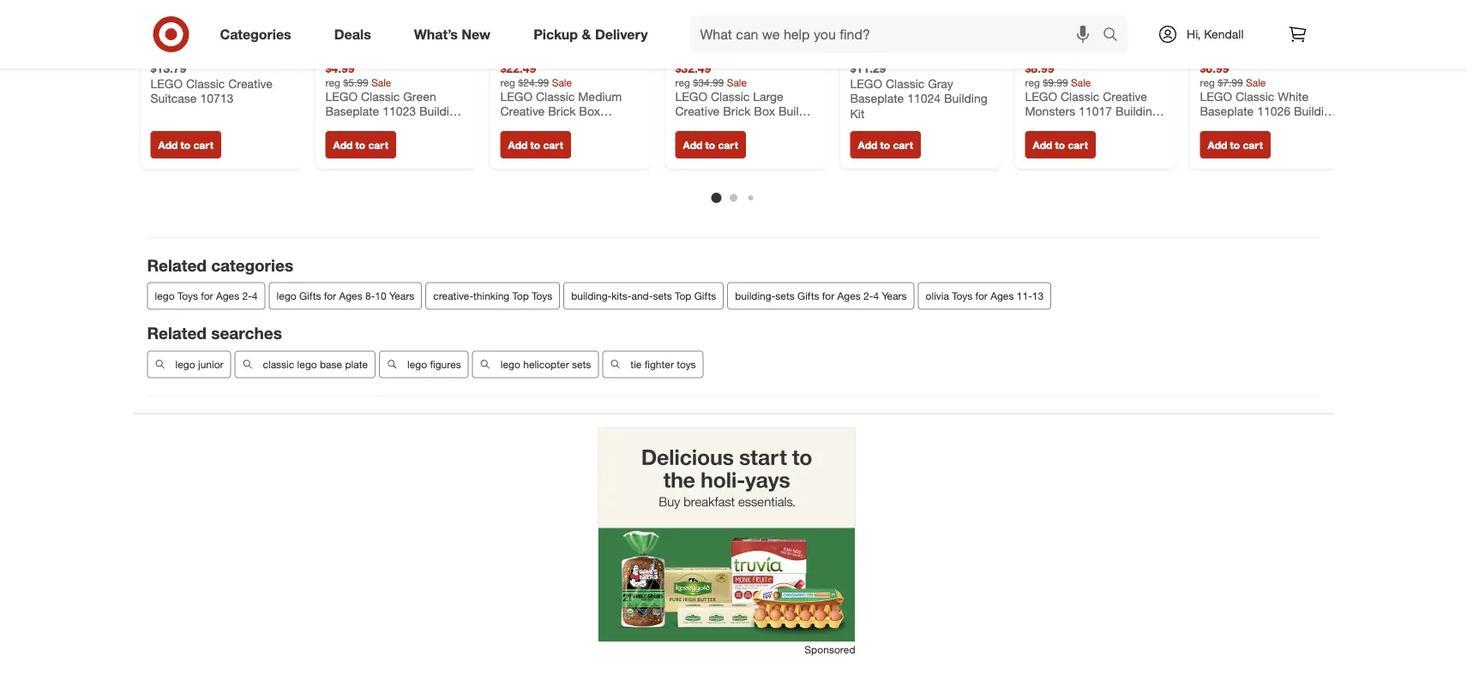 Task type: describe. For each thing, give the bounding box(es) containing it.
$13.79 lego classic creative suitcase 10713
[[151, 61, 273, 106]]

1 add from the left
[[158, 138, 178, 151]]

monsters
[[1025, 104, 1076, 119]]

to for $8.99
[[1055, 138, 1065, 151]]

11023
[[383, 104, 416, 119]]

sale for $4.99
[[371, 76, 391, 89]]

categories
[[220, 26, 291, 43]]

lego inside the classic lego base plate link
[[297, 358, 317, 371]]

add to cart button for $22.49
[[500, 131, 571, 159]]

lego for lego toys for ages 2-4
[[155, 290, 175, 303]]

add for $32.49
[[683, 138, 703, 151]]

11026
[[1257, 104, 1291, 119]]

cart for $6.99
[[1243, 138, 1263, 151]]

advertisement region
[[598, 428, 855, 643]]

related for related searches
[[147, 324, 207, 344]]

$11.29
[[850, 61, 886, 76]]

1 horizontal spatial sets
[[653, 290, 672, 303]]

2 4 from the left
[[873, 290, 879, 303]]

fighter
[[645, 358, 674, 371]]

creative-thinking top toys link
[[426, 283, 560, 310]]

$8.99 reg $9.99 sale lego classic creative monsters 11017 building kit with 5 toys
[[1025, 61, 1159, 134]]

gray
[[928, 76, 953, 91]]

building inside the $11.29 lego classic gray baseplate 11024 building kit
[[944, 91, 988, 106]]

lego inside $13.79 lego classic creative suitcase 10713
[[151, 76, 183, 91]]

add to cart button for $6.99
[[1200, 131, 1271, 159]]

2 gifts from the left
[[694, 290, 716, 303]]

classic for lego classic creative monsters 11017 building kit with 5 toys
[[1061, 89, 1100, 104]]

lego gifts for ages 8-10 years link
[[269, 283, 422, 310]]

lego for lego gifts for ages 8-10 years
[[277, 290, 296, 303]]

suitcase
[[151, 91, 197, 106]]

1 to from the left
[[181, 138, 191, 151]]

&
[[582, 26, 591, 43]]

search button
[[1095, 15, 1137, 57]]

$4.99 reg $5.99 sale lego classic green baseplate 11023 building kit
[[325, 61, 463, 134]]

for for lego toys for ages 2-4
[[201, 290, 213, 303]]

lego figures link
[[379, 351, 469, 379]]

new
[[462, 26, 491, 43]]

cart for $8.99
[[1068, 138, 1088, 151]]

helicopter
[[523, 358, 569, 371]]

$9.99
[[1043, 76, 1068, 89]]

sale for $8.99
[[1071, 76, 1091, 89]]

olivia toys for ages 11-13 link
[[918, 283, 1052, 310]]

to for $32.49
[[705, 138, 715, 151]]

green
[[403, 89, 436, 104]]

what's new link
[[399, 15, 512, 53]]

lego junior link
[[147, 351, 231, 379]]

$6.99 reg $7.99 sale lego classic white baseplate 11026 building kit
[[1200, 61, 1338, 134]]

pickup & delivery
[[534, 26, 648, 43]]

add for $4.99
[[333, 138, 353, 151]]

2 top from the left
[[675, 290, 692, 303]]

add to cart button for $4.99
[[325, 131, 396, 159]]

1 gifts from the left
[[299, 290, 321, 303]]

tie
[[631, 358, 642, 371]]

toys right olivia
[[952, 290, 973, 303]]

plate
[[345, 358, 368, 371]]

to for $6.99
[[1230, 138, 1240, 151]]

$5.99
[[343, 76, 368, 89]]

building-sets gifts for ages 2-4 years link
[[727, 283, 915, 310]]

ages for lego gifts for ages 8-10 years
[[339, 290, 363, 303]]

toys
[[677, 358, 696, 371]]

lego for lego classic green baseplate 11023 building kit
[[325, 89, 358, 104]]

1 cart from the left
[[193, 138, 213, 151]]

10
[[375, 290, 387, 303]]

hi, kendall
[[1187, 27, 1244, 42]]

1 top from the left
[[512, 290, 529, 303]]

cart for $4.99
[[368, 138, 388, 151]]

5 add to cart from the left
[[858, 138, 913, 151]]

thinking
[[473, 290, 510, 303]]

base
[[320, 358, 342, 371]]

search
[[1095, 28, 1137, 44]]

olivia
[[926, 290, 949, 303]]

delivery
[[595, 26, 648, 43]]

$24.99
[[518, 76, 549, 89]]

pickup
[[534, 26, 578, 43]]

sale for $32.49
[[727, 76, 747, 89]]

classic
[[263, 358, 294, 371]]

lego helicopter sets link
[[472, 351, 599, 379]]

building-sets gifts for ages 2-4 years
[[735, 290, 907, 303]]

toys right "thinking"
[[532, 290, 552, 303]]

5 add to cart button from the left
[[850, 131, 921, 159]]

$11.29 lego classic gray baseplate 11024 building kit
[[850, 61, 988, 121]]

building-kits-and-sets top gifts
[[571, 290, 716, 303]]

reg for $4.99
[[325, 76, 340, 89]]

classic inside $13.79 lego classic creative suitcase 10713
[[186, 76, 225, 91]]

for for olivia toys for ages 11-13
[[976, 290, 988, 303]]

11017
[[1079, 104, 1112, 119]]

add to cart button for $32.49
[[675, 131, 746, 159]]

deals
[[334, 26, 371, 43]]

what's new
[[414, 26, 491, 43]]

$22.49
[[500, 61, 536, 76]]

5 to from the left
[[880, 138, 890, 151]]

8-
[[365, 290, 375, 303]]

junior
[[198, 358, 223, 371]]

creative-thinking top toys
[[433, 290, 552, 303]]

add for $6.99
[[1208, 138, 1228, 151]]

reg for $32.49
[[675, 76, 690, 89]]

kendall
[[1204, 27, 1244, 42]]

0 horizontal spatial sets
[[572, 358, 591, 371]]

13
[[1032, 290, 1044, 303]]

$8.99
[[1025, 61, 1055, 76]]

10713
[[200, 91, 234, 106]]

white
[[1278, 89, 1309, 104]]

related for related categories
[[147, 255, 207, 275]]

kits-
[[612, 290, 632, 303]]

3 for from the left
[[822, 290, 835, 303]]

lego figures
[[407, 358, 461, 371]]



Task type: vqa. For each thing, say whether or not it's contained in the screenshot.
6th Add to cart "Button" from the right
yes



Task type: locate. For each thing, give the bounding box(es) containing it.
add to cart button down $34.99
[[675, 131, 746, 159]]

to down $34.99
[[705, 138, 715, 151]]

3 ages from the left
[[837, 290, 861, 303]]

add to cart down 11026
[[1208, 138, 1263, 151]]

classic inside the $11.29 lego classic gray baseplate 11024 building kit
[[886, 76, 925, 91]]

4 down categories
[[252, 290, 258, 303]]

years
[[389, 290, 414, 303], [882, 290, 907, 303]]

4 sale from the left
[[1071, 76, 1091, 89]]

lego inside $6.99 reg $7.99 sale lego classic white baseplate 11026 building kit
[[1200, 89, 1233, 104]]

classic up 5
[[1061, 89, 1100, 104]]

building-
[[571, 290, 612, 303], [735, 290, 776, 303]]

add to cart down with
[[1033, 138, 1088, 151]]

add to cart button down monsters
[[1025, 131, 1096, 159]]

7 cart from the left
[[1243, 138, 1263, 151]]

baseplate down the "$7.99"
[[1200, 104, 1254, 119]]

add to cart for $4.99
[[333, 138, 388, 151]]

cart down $34.99
[[718, 138, 738, 151]]

0 horizontal spatial creative
[[228, 76, 273, 91]]

sale inside '$8.99 reg $9.99 sale lego classic creative monsters 11017 building kit with 5 toys'
[[1071, 76, 1091, 89]]

classic for lego classic green baseplate 11023 building kit
[[361, 89, 400, 104]]

2 horizontal spatial sets
[[776, 290, 795, 303]]

6 cart from the left
[[1068, 138, 1088, 151]]

5
[[1069, 119, 1075, 134]]

reg for $6.99
[[1200, 76, 1215, 89]]

2 cart from the left
[[368, 138, 388, 151]]

1 horizontal spatial building-
[[735, 290, 776, 303]]

reg inside $22.49 reg $24.99 sale
[[500, 76, 515, 89]]

0 horizontal spatial baseplate
[[325, 104, 379, 119]]

classic left gray
[[886, 76, 925, 91]]

kit inside '$8.99 reg $9.99 sale lego classic creative monsters 11017 building kit with 5 toys'
[[1025, 119, 1040, 134]]

add to cart
[[158, 138, 213, 151], [333, 138, 388, 151], [508, 138, 563, 151], [683, 138, 738, 151], [858, 138, 913, 151], [1033, 138, 1088, 151], [1208, 138, 1263, 151]]

building for lego classic green baseplate 11023 building kit
[[419, 104, 463, 119]]

1 building- from the left
[[571, 290, 612, 303]]

1 horizontal spatial top
[[675, 290, 692, 303]]

to down suitcase
[[181, 138, 191, 151]]

with
[[1043, 119, 1065, 134]]

1 add to cart from the left
[[158, 138, 213, 151]]

kit down "$6.99"
[[1200, 119, 1215, 134]]

classic left green
[[361, 89, 400, 104]]

add down $34.99
[[683, 138, 703, 151]]

classic inside $6.99 reg $7.99 sale lego classic white baseplate 11026 building kit
[[1236, 89, 1275, 104]]

kit inside the $11.29 lego classic gray baseplate 11024 building kit
[[850, 106, 865, 121]]

lego down $8.99
[[1025, 89, 1058, 104]]

reg inside $4.99 reg $5.99 sale lego classic green baseplate 11023 building kit
[[325, 76, 340, 89]]

add to cart button down 11024
[[850, 131, 921, 159]]

building right 11023
[[419, 104, 463, 119]]

building right 11026
[[1294, 104, 1338, 119]]

reg left $5.99
[[325, 76, 340, 89]]

$32.49
[[675, 61, 711, 76]]

2 years from the left
[[882, 290, 907, 303]]

lego down categories
[[277, 290, 296, 303]]

related categories
[[147, 255, 293, 275]]

baseplate inside $4.99 reg $5.99 sale lego classic green baseplate 11023 building kit
[[325, 104, 379, 119]]

for for lego gifts for ages 8-10 years
[[324, 290, 336, 303]]

add to cart for $32.49
[[683, 138, 738, 151]]

creative inside '$8.99 reg $9.99 sale lego classic creative monsters 11017 building kit with 5 toys'
[[1103, 89, 1148, 104]]

kit
[[850, 106, 865, 121], [325, 119, 340, 134], [1025, 119, 1040, 134], [1200, 119, 1215, 134]]

$22.49 reg $24.99 sale
[[500, 61, 572, 89]]

$4.99
[[325, 61, 355, 76]]

lego classic large creative brick box build your own creative toys, kids building kit 10698 image
[[675, 0, 816, 50], [675, 0, 816, 50]]

lego classic white baseplate 11026 building kit image
[[1200, 0, 1341, 50], [1200, 0, 1341, 50]]

cart down 5
[[1068, 138, 1088, 151]]

cart down 10713 at left top
[[193, 138, 213, 151]]

classic left white
[[1236, 89, 1275, 104]]

1 reg from the left
[[325, 76, 340, 89]]

kit left with
[[1025, 119, 1040, 134]]

to down with
[[1055, 138, 1065, 151]]

7 to from the left
[[1230, 138, 1240, 151]]

add to cart for $6.99
[[1208, 138, 1263, 151]]

add to cart for $8.99
[[1033, 138, 1088, 151]]

lego
[[151, 76, 183, 91], [850, 76, 883, 91], [325, 89, 358, 104], [1025, 89, 1058, 104], [1200, 89, 1233, 104]]

cart
[[193, 138, 213, 151], [368, 138, 388, 151], [543, 138, 563, 151], [718, 138, 738, 151], [893, 138, 913, 151], [1068, 138, 1088, 151], [1243, 138, 1263, 151]]

cart for $32.49
[[718, 138, 738, 151]]

creative down categories
[[228, 76, 273, 91]]

to for $22.49
[[531, 138, 540, 151]]

1 4 from the left
[[252, 290, 258, 303]]

building inside $4.99 reg $5.99 sale lego classic green baseplate 11023 building kit
[[419, 104, 463, 119]]

figures
[[430, 358, 461, 371]]

2 add from the left
[[333, 138, 353, 151]]

7 add to cart from the left
[[1208, 138, 1263, 151]]

2 building- from the left
[[735, 290, 776, 303]]

$7.99
[[1218, 76, 1243, 89]]

lego inside lego junior link
[[175, 358, 195, 371]]

classic lego base plate link
[[235, 351, 376, 379]]

add to cart down $34.99
[[683, 138, 738, 151]]

categories link
[[205, 15, 313, 53]]

1 horizontal spatial 4
[[873, 290, 879, 303]]

top right "thinking"
[[512, 290, 529, 303]]

4 reg from the left
[[1025, 76, 1040, 89]]

lego left the figures
[[407, 358, 427, 371]]

lego down "$6.99"
[[1200, 89, 1233, 104]]

cart down 11024
[[893, 138, 913, 151]]

1 horizontal spatial gifts
[[694, 290, 716, 303]]

building- for kits-
[[571, 290, 612, 303]]

1 2- from the left
[[242, 290, 252, 303]]

top right and- at the left top of the page
[[675, 290, 692, 303]]

7 add to cart button from the left
[[1200, 131, 1271, 159]]

gifts
[[299, 290, 321, 303], [694, 290, 716, 303], [798, 290, 819, 303]]

add to cart down $24.99
[[508, 138, 563, 151]]

11024
[[907, 91, 941, 106]]

add for $8.99
[[1033, 138, 1053, 151]]

pickup & delivery link
[[519, 15, 669, 53]]

reg
[[325, 76, 340, 89], [500, 76, 515, 89], [675, 76, 690, 89], [1025, 76, 1040, 89], [1200, 76, 1215, 89]]

classic lego base plate
[[263, 358, 368, 371]]

What can we help you find? suggestions appear below search field
[[690, 15, 1107, 53]]

reg for $8.99
[[1025, 76, 1040, 89]]

classic for lego classic white baseplate 11026 building kit
[[1236, 89, 1275, 104]]

2 2- from the left
[[864, 290, 873, 303]]

add to cart down suitcase
[[158, 138, 213, 151]]

$13.79
[[151, 61, 186, 76]]

hi,
[[1187, 27, 1201, 42]]

cart down 11023
[[368, 138, 388, 151]]

to down $4.99 reg $5.99 sale lego classic green baseplate 11023 building kit
[[356, 138, 365, 151]]

lego for lego junior
[[175, 358, 195, 371]]

toys down related categories
[[178, 290, 198, 303]]

related searches
[[147, 324, 282, 344]]

related
[[147, 255, 207, 275], [147, 324, 207, 344]]

baseplate for lego classic white baseplate 11026 building kit
[[1200, 104, 1254, 119]]

5 reg from the left
[[1200, 76, 1215, 89]]

sale for $6.99
[[1246, 76, 1266, 89]]

add
[[158, 138, 178, 151], [333, 138, 353, 151], [508, 138, 528, 151], [683, 138, 703, 151], [858, 138, 878, 151], [1033, 138, 1053, 151], [1208, 138, 1228, 151]]

add to cart for $22.49
[[508, 138, 563, 151]]

add to cart button down suitcase
[[151, 131, 221, 159]]

add to cart down 11024
[[858, 138, 913, 151]]

2 horizontal spatial baseplate
[[1200, 104, 1254, 119]]

add down $5.99
[[333, 138, 353, 151]]

baseplate inside $6.99 reg $7.99 sale lego classic white baseplate 11026 building kit
[[1200, 104, 1254, 119]]

lego inside lego toys for ages 2-4 link
[[155, 290, 175, 303]]

toys
[[1079, 119, 1103, 134], [178, 290, 198, 303], [532, 290, 552, 303], [952, 290, 973, 303]]

lego for lego classic creative monsters 11017 building kit with 5 toys
[[1025, 89, 1058, 104]]

lego up related searches
[[155, 290, 175, 303]]

0 horizontal spatial 2-
[[242, 290, 252, 303]]

3 gifts from the left
[[798, 290, 819, 303]]

building- for sets
[[735, 290, 776, 303]]

related up lego toys for ages 2-4 link
[[147, 255, 207, 275]]

baseplate down "$11.29"
[[850, 91, 904, 106]]

sale right $9.99
[[1071, 76, 1091, 89]]

2 add to cart button from the left
[[325, 131, 396, 159]]

baseplate for lego classic green baseplate 11023 building kit
[[325, 104, 379, 119]]

2 sale from the left
[[552, 76, 572, 89]]

add down $24.99
[[508, 138, 528, 151]]

kit for lego classic creative monsters 11017 building kit with 5 toys
[[1025, 119, 1040, 134]]

for
[[201, 290, 213, 303], [324, 290, 336, 303], [822, 290, 835, 303], [976, 290, 988, 303]]

1 horizontal spatial creative
[[1103, 89, 1148, 104]]

ages for olivia toys for ages 11-13
[[991, 290, 1014, 303]]

reg left $24.99
[[500, 76, 515, 89]]

1 sale from the left
[[371, 76, 391, 89]]

4 to from the left
[[705, 138, 715, 151]]

classic inside $4.99 reg $5.99 sale lego classic green baseplate 11023 building kit
[[361, 89, 400, 104]]

years right 10 at the top left
[[389, 290, 414, 303]]

toys inside '$8.99 reg $9.99 sale lego classic creative monsters 11017 building kit with 5 toys'
[[1079, 119, 1103, 134]]

reg left $9.99
[[1025, 76, 1040, 89]]

4 cart from the left
[[718, 138, 738, 151]]

add down the "$7.99"
[[1208, 138, 1228, 151]]

baseplate down $5.99
[[325, 104, 379, 119]]

lego classic creative monsters 11017 building kit with 5 toys image
[[1025, 0, 1166, 50], [1025, 0, 1166, 50]]

kit down the $4.99
[[325, 119, 340, 134]]

$34.99
[[693, 76, 724, 89]]

ages
[[216, 290, 239, 303], [339, 290, 363, 303], [837, 290, 861, 303], [991, 290, 1014, 303]]

0 vertical spatial related
[[147, 255, 207, 275]]

ages for lego toys for ages 2-4
[[216, 290, 239, 303]]

4 left olivia
[[873, 290, 879, 303]]

7 add from the left
[[1208, 138, 1228, 151]]

3 add from the left
[[508, 138, 528, 151]]

lego inside '$8.99 reg $9.99 sale lego classic creative monsters 11017 building kit with 5 toys'
[[1025, 89, 1058, 104]]

cart down 11026
[[1243, 138, 1263, 151]]

sale inside $22.49 reg $24.99 sale
[[552, 76, 572, 89]]

building for lego classic creative monsters 11017 building kit with 5 toys
[[1116, 104, 1159, 119]]

3 cart from the left
[[543, 138, 563, 151]]

lego inside lego figures link
[[407, 358, 427, 371]]

lego down the $4.99
[[325, 89, 358, 104]]

building-kits-and-sets top gifts link
[[564, 283, 724, 310]]

classic down categories
[[186, 76, 225, 91]]

to down $6.99 reg $7.99 sale lego classic white baseplate 11026 building kit
[[1230, 138, 1240, 151]]

sale inside $32.49 reg $34.99 sale
[[727, 76, 747, 89]]

top
[[512, 290, 529, 303], [675, 290, 692, 303]]

5 add from the left
[[858, 138, 878, 151]]

classic
[[186, 76, 225, 91], [886, 76, 925, 91], [361, 89, 400, 104], [1061, 89, 1100, 104], [1236, 89, 1275, 104]]

add to cart button down $24.99
[[500, 131, 571, 159]]

lego left the helicopter
[[501, 358, 520, 371]]

baseplate
[[850, 91, 904, 106], [325, 104, 379, 119], [1200, 104, 1254, 119]]

4 add to cart button from the left
[[675, 131, 746, 159]]

baseplate inside the $11.29 lego classic gray baseplate 11024 building kit
[[850, 91, 904, 106]]

kit down "$11.29"
[[850, 106, 865, 121]]

lego for lego helicopter sets
[[501, 358, 520, 371]]

2 reg from the left
[[500, 76, 515, 89]]

1 for from the left
[[201, 290, 213, 303]]

classic inside '$8.99 reg $9.99 sale lego classic creative monsters 11017 building kit with 5 toys'
[[1061, 89, 1100, 104]]

sale right the "$7.99"
[[1246, 76, 1266, 89]]

2- down categories
[[242, 290, 252, 303]]

2- left olivia
[[864, 290, 873, 303]]

5 sale from the left
[[1246, 76, 1266, 89]]

lego toys for ages 2-4 link
[[147, 283, 265, 310]]

toys right 5
[[1079, 119, 1103, 134]]

reg left $34.99
[[675, 76, 690, 89]]

tie fighter toys link
[[602, 351, 704, 379]]

add down the $11.29 lego classic gray baseplate 11024 building kit
[[858, 138, 878, 151]]

to for $4.99
[[356, 138, 365, 151]]

1 ages from the left
[[216, 290, 239, 303]]

1 horizontal spatial 2-
[[864, 290, 873, 303]]

kit for lego classic green baseplate 11023 building kit
[[325, 119, 340, 134]]

lego classic gray baseplate 11024 building kit image
[[850, 0, 991, 50], [850, 0, 991, 50]]

add down suitcase
[[158, 138, 178, 151]]

creative inside $13.79 lego classic creative suitcase 10713
[[228, 76, 273, 91]]

to
[[181, 138, 191, 151], [356, 138, 365, 151], [531, 138, 540, 151], [705, 138, 715, 151], [880, 138, 890, 151], [1055, 138, 1065, 151], [1230, 138, 1240, 151]]

sale right $24.99
[[552, 76, 572, 89]]

building inside $6.99 reg $7.99 sale lego classic white baseplate 11026 building kit
[[1294, 104, 1338, 119]]

creative
[[228, 76, 273, 91], [1103, 89, 1148, 104]]

4 ages from the left
[[991, 290, 1014, 303]]

and-
[[632, 290, 653, 303]]

lego left base
[[297, 358, 317, 371]]

sale for $22.49
[[552, 76, 572, 89]]

reg inside '$8.99 reg $9.99 sale lego classic creative monsters 11017 building kit with 5 toys'
[[1025, 76, 1040, 89]]

1 horizontal spatial baseplate
[[850, 91, 904, 106]]

lego classic green baseplate 11023 building kit image
[[325, 0, 466, 50], [325, 0, 466, 50]]

building for lego classic white baseplate 11026 building kit
[[1294, 104, 1338, 119]]

add for $22.49
[[508, 138, 528, 151]]

4
[[252, 290, 258, 303], [873, 290, 879, 303]]

add to cart button for $8.99
[[1025, 131, 1096, 159]]

6 add from the left
[[1033, 138, 1053, 151]]

2 add to cart from the left
[[333, 138, 388, 151]]

lego inside lego gifts for ages 8-10 years link
[[277, 290, 296, 303]]

0 horizontal spatial top
[[512, 290, 529, 303]]

reg left the "$7.99"
[[1200, 76, 1215, 89]]

cart down $24.99
[[543, 138, 563, 151]]

lego toys for ages 2-4
[[155, 290, 258, 303]]

lego down "what can we help you find? suggestions appear below" search field
[[850, 76, 883, 91]]

4 add from the left
[[683, 138, 703, 151]]

4 for from the left
[[976, 290, 988, 303]]

sponsored
[[805, 644, 855, 656]]

1 horizontal spatial years
[[882, 290, 907, 303]]

add to cart button
[[151, 131, 221, 159], [325, 131, 396, 159], [500, 131, 571, 159], [675, 131, 746, 159], [850, 131, 921, 159], [1025, 131, 1096, 159], [1200, 131, 1271, 159]]

lego
[[155, 290, 175, 303], [277, 290, 296, 303], [175, 358, 195, 371], [297, 358, 317, 371], [407, 358, 427, 371], [501, 358, 520, 371]]

lego inside lego helicopter sets link
[[501, 358, 520, 371]]

0 horizontal spatial gifts
[[299, 290, 321, 303]]

kit inside $4.99 reg $5.99 sale lego classic green baseplate 11023 building kit
[[325, 119, 340, 134]]

0 horizontal spatial 4
[[252, 290, 258, 303]]

6 add to cart button from the left
[[1025, 131, 1096, 159]]

11-
[[1017, 290, 1032, 303]]

2 related from the top
[[147, 324, 207, 344]]

0 horizontal spatial years
[[389, 290, 414, 303]]

to down $24.99
[[531, 138, 540, 151]]

years left olivia
[[882, 290, 907, 303]]

tie fighter toys
[[631, 358, 696, 371]]

lego classic creative suitcase 10713 image
[[151, 0, 291, 50], [151, 0, 291, 50]]

lego junior
[[175, 358, 223, 371]]

building right 11017
[[1116, 104, 1159, 119]]

lego for lego figures
[[407, 358, 427, 371]]

sale right $5.99
[[371, 76, 391, 89]]

lego helicopter sets
[[501, 358, 591, 371]]

1 add to cart button from the left
[[151, 131, 221, 159]]

2 ages from the left
[[339, 290, 363, 303]]

2 horizontal spatial gifts
[[798, 290, 819, 303]]

creative down search button
[[1103, 89, 1148, 104]]

add to cart button down 11023
[[325, 131, 396, 159]]

1 years from the left
[[389, 290, 414, 303]]

add to cart down 11023
[[333, 138, 388, 151]]

0 horizontal spatial building-
[[571, 290, 612, 303]]

3 reg from the left
[[675, 76, 690, 89]]

$32.49 reg $34.99 sale
[[675, 61, 747, 89]]

related up lego junior link
[[147, 324, 207, 344]]

categories
[[211, 255, 293, 275]]

6 to from the left
[[1055, 138, 1065, 151]]

lego classic medium creative brick box building toys for creative play, kids creative kit 10696 image
[[500, 0, 641, 50], [500, 0, 641, 50]]

lego gifts for ages 8-10 years
[[277, 290, 414, 303]]

what's
[[414, 26, 458, 43]]

creative-
[[433, 290, 473, 303]]

to down the $11.29 lego classic gray baseplate 11024 building kit
[[880, 138, 890, 151]]

reg inside $6.99 reg $7.99 sale lego classic white baseplate 11026 building kit
[[1200, 76, 1215, 89]]

4 add to cart from the left
[[683, 138, 738, 151]]

kit inside $6.99 reg $7.99 sale lego classic white baseplate 11026 building kit
[[1200, 119, 1215, 134]]

reg for $22.49
[[500, 76, 515, 89]]

lego for lego classic white baseplate 11026 building kit
[[1200, 89, 1233, 104]]

building inside '$8.99 reg $9.99 sale lego classic creative monsters 11017 building kit with 5 toys'
[[1116, 104, 1159, 119]]

lego left junior
[[175, 358, 195, 371]]

building
[[944, 91, 988, 106], [419, 104, 463, 119], [1116, 104, 1159, 119], [1294, 104, 1338, 119]]

cart for $22.49
[[543, 138, 563, 151]]

2-
[[242, 290, 252, 303], [864, 290, 873, 303]]

5 cart from the left
[[893, 138, 913, 151]]

3 add to cart button from the left
[[500, 131, 571, 159]]

2 to from the left
[[356, 138, 365, 151]]

lego inside $4.99 reg $5.99 sale lego classic green baseplate 11023 building kit
[[325, 89, 358, 104]]

3 sale from the left
[[727, 76, 747, 89]]

1 vertical spatial related
[[147, 324, 207, 344]]

olivia toys for ages 11-13
[[926, 290, 1044, 303]]

sale right $34.99
[[727, 76, 747, 89]]

sale inside $6.99 reg $7.99 sale lego classic white baseplate 11026 building kit
[[1246, 76, 1266, 89]]

lego left 10713 at left top
[[151, 76, 183, 91]]

sale inside $4.99 reg $5.99 sale lego classic green baseplate 11023 building kit
[[371, 76, 391, 89]]

1 related from the top
[[147, 255, 207, 275]]

3 add to cart from the left
[[508, 138, 563, 151]]

3 to from the left
[[531, 138, 540, 151]]

add down with
[[1033, 138, 1053, 151]]

reg inside $32.49 reg $34.99 sale
[[675, 76, 690, 89]]

6 add to cart from the left
[[1033, 138, 1088, 151]]

add to cart button down 11026
[[1200, 131, 1271, 159]]

building right 11024
[[944, 91, 988, 106]]

$6.99
[[1200, 61, 1230, 76]]

lego inside the $11.29 lego classic gray baseplate 11024 building kit
[[850, 76, 883, 91]]

searches
[[211, 324, 282, 344]]

2 for from the left
[[324, 290, 336, 303]]

deals link
[[320, 15, 393, 53]]

kit for lego classic white baseplate 11026 building kit
[[1200, 119, 1215, 134]]



